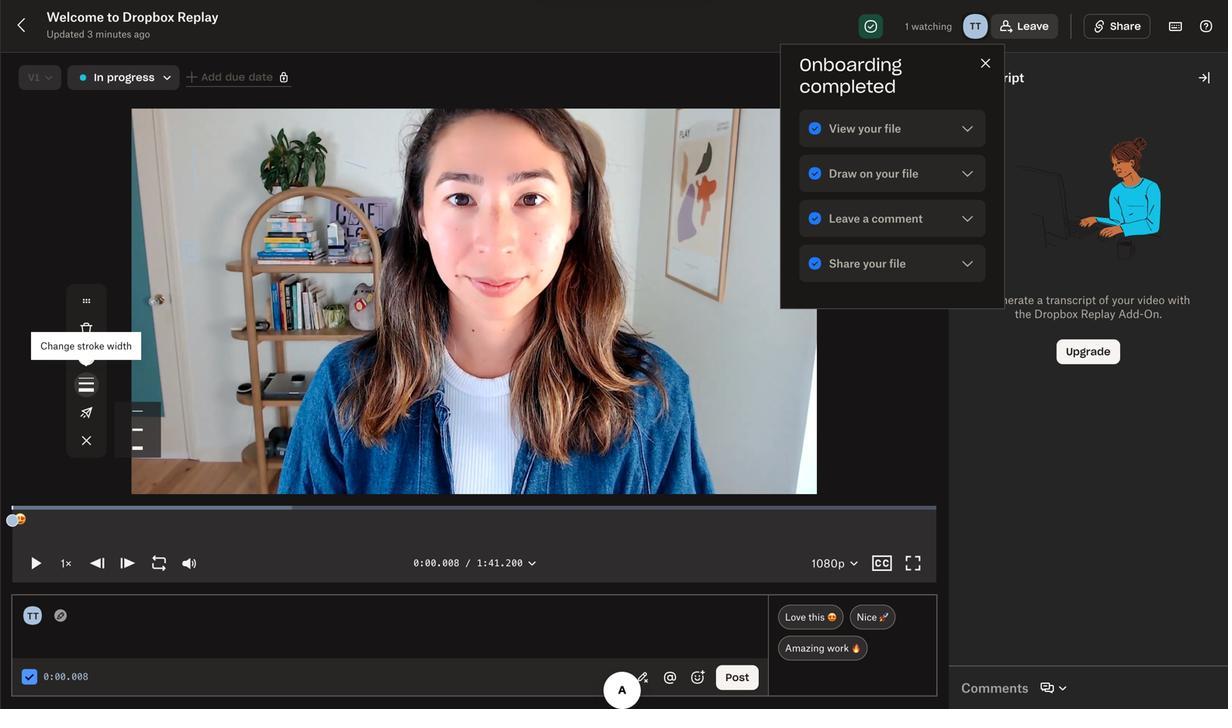 Task type: describe. For each thing, give the bounding box(es) containing it.
mention button image
[[661, 669, 680, 687]]

in progress
[[94, 71, 155, 84]]

dropbox inside welcome to dropbox replay updated 3 minutes ago
[[122, 9, 174, 24]]

🔥
[[852, 642, 861, 654]]

dropbox inside generate a transcript of your video with the dropbox replay add-on.
[[1034, 307, 1078, 320]]

a for leave
[[863, 212, 869, 225]]

this
[[809, 611, 825, 623]]

comments
[[961, 680, 1029, 696]]

your right view
[[858, 122, 882, 135]]

file for view your file
[[885, 122, 901, 135]]

comment with annotation drawing image
[[54, 610, 67, 622]]

to
[[107, 9, 119, 24]]

updated
[[47, 28, 85, 40]]

on.
[[1144, 307, 1162, 320]]

post
[[726, 671, 749, 684]]

share your file
[[829, 257, 906, 270]]

delete drawing image
[[77, 320, 96, 338]]

1 vertical spatial tt
[[27, 611, 39, 621]]

make fullscreen image
[[901, 551, 926, 576]]

draw on your file
[[829, 167, 919, 180]]

🚀
[[880, 611, 889, 623]]

1 vertical spatial file
[[902, 167, 919, 180]]

😍 inside love this 😍 button
[[827, 611, 837, 623]]

video
[[1138, 293, 1165, 306]]

video player region
[[6, 109, 936, 583]]

minutes
[[95, 28, 131, 40]]

/
[[465, 558, 471, 569]]

post drawing as comment image
[[77, 403, 96, 422]]

love
[[785, 611, 806, 623]]

replay inside generate a transcript of your video with the dropbox replay add-on.
[[1081, 307, 1116, 320]]

0:00.008 for 0:00.008 / 1:41.200
[[414, 558, 460, 569]]

1:41.200
[[477, 558, 523, 569]]

in progress button
[[68, 65, 180, 90]]

1 horizontal spatial tt
[[970, 20, 981, 32]]

of
[[1099, 293, 1109, 306]]

1 for 1 watching
[[905, 21, 909, 32]]

ago
[[134, 28, 150, 40]]

1080p button
[[802, 548, 867, 579]]

select drawing color image
[[78, 348, 95, 365]]

watching
[[911, 21, 952, 32]]

onboarding
[[800, 54, 902, 76]]

mute image
[[179, 554, 198, 573]]

upgrade
[[1066, 345, 1111, 358]]

1 ×
[[61, 557, 72, 570]]

completed
[[800, 76, 896, 97]]

progress bar slider
[[6, 506, 936, 528]]

view your file
[[829, 122, 901, 135]]

nice 🚀 button
[[850, 605, 896, 630]]

leave button
[[991, 14, 1058, 39]]



Task type: locate. For each thing, give the bounding box(es) containing it.
post button
[[716, 665, 759, 690]]

0 horizontal spatial replay
[[177, 9, 218, 24]]

comment
[[872, 212, 923, 225]]

a left 'comment'
[[863, 212, 869, 225]]

0 horizontal spatial tt
[[27, 611, 39, 621]]

leave up transcript
[[1018, 20, 1049, 33]]

generate
[[987, 293, 1034, 306]]

0 horizontal spatial 😍
[[14, 512, 26, 526]]

1 vertical spatial 0:00.008
[[43, 672, 88, 682]]

1 vertical spatial 😍
[[827, 611, 837, 623]]

😍 inside progress bar slider
[[14, 512, 26, 526]]

tt left comment with annotation drawing "image"
[[27, 611, 39, 621]]

1 vertical spatial replay
[[1081, 307, 1116, 320]]

leave inside button
[[1018, 20, 1049, 33]]

your up add-
[[1112, 293, 1135, 306]]

0 vertical spatial replay
[[177, 9, 218, 24]]

0 horizontal spatial leave
[[829, 212, 860, 225]]

your
[[858, 122, 882, 135], [876, 167, 899, 180], [863, 257, 887, 270], [1112, 293, 1135, 306]]

transcript
[[1046, 293, 1096, 306]]

0:00.008 inside 'video player' region
[[414, 558, 460, 569]]

dropbox down transcript
[[1034, 307, 1078, 320]]

1 horizontal spatial 😍
[[827, 611, 837, 623]]

1 vertical spatial dropbox
[[1034, 307, 1078, 320]]

tt
[[970, 20, 981, 32], [27, 611, 39, 621]]

leave for leave a comment
[[829, 212, 860, 225]]

progress
[[107, 71, 155, 84]]

1 horizontal spatial replay
[[1081, 307, 1116, 320]]

upgrade button
[[1057, 339, 1120, 364]]

nice 🚀
[[857, 611, 889, 623]]

enable automatic video replay upon ending image
[[147, 552, 171, 575]]

0 vertical spatial file
[[885, 122, 901, 135]]

1
[[905, 21, 909, 32], [61, 557, 65, 570]]

work
[[827, 642, 849, 654]]

3
[[87, 28, 93, 40]]

play video image
[[20, 548, 51, 579]]

generate a transcript of your video with the dropbox replay add-on.
[[987, 293, 1190, 320]]

0 vertical spatial 1
[[905, 21, 909, 32]]

share for share your file
[[829, 257, 860, 270]]

tt right watching
[[970, 20, 981, 32]]

0 horizontal spatial share
[[829, 257, 860, 270]]

1 vertical spatial leave
[[829, 212, 860, 225]]

a for generate
[[1037, 293, 1043, 306]]

keyboard shortcuts image
[[1166, 17, 1185, 36]]

0 vertical spatial tt
[[970, 20, 981, 32]]

0 vertical spatial leave
[[1018, 20, 1049, 33]]

love this 😍
[[785, 611, 837, 623]]

hide sidebar image
[[1195, 68, 1213, 87]]

transcript
[[962, 70, 1024, 85]]

leave
[[1018, 20, 1049, 33], [829, 212, 860, 225]]

captions image
[[870, 551, 895, 576]]

file down 'comment'
[[889, 257, 906, 270]]

0 horizontal spatial 0:00.008
[[43, 672, 88, 682]]

file for share your file
[[889, 257, 906, 270]]

amazing
[[785, 642, 825, 654]]

1 vertical spatial a
[[1037, 293, 1043, 306]]

0:00.008 / 1:41.200
[[414, 558, 523, 569]]

drag menu image
[[77, 292, 96, 310]]

0 horizontal spatial a
[[863, 212, 869, 225]]

add-
[[1118, 307, 1144, 320]]

replay inside welcome to dropbox replay updated 3 minutes ago
[[177, 9, 218, 24]]

0 vertical spatial dropbox
[[122, 9, 174, 24]]

1 horizontal spatial leave
[[1018, 20, 1049, 33]]

1 right play video icon
[[61, 557, 65, 570]]

your down leave a comment
[[863, 257, 887, 270]]

1 horizontal spatial a
[[1037, 293, 1043, 306]]

1 inside 'video player' region
[[61, 557, 65, 570]]

welcome
[[47, 9, 104, 24]]

welcome to dropbox replay updated 3 minutes ago
[[47, 9, 218, 40]]

a right the generate at the top of the page
[[1037, 293, 1043, 306]]

draw
[[829, 167, 857, 180]]

leave down draw
[[829, 212, 860, 225]]

with
[[1168, 293, 1190, 306]]

amazing work 🔥
[[785, 642, 861, 654]]

love this 😍 button
[[778, 605, 844, 630]]

on
[[860, 167, 873, 180]]

dropbox up ago
[[122, 9, 174, 24]]

view
[[829, 122, 856, 135]]

share button
[[1084, 14, 1151, 39]]

leave a comment
[[829, 212, 923, 225]]

0 vertical spatial 0:00.008
[[414, 558, 460, 569]]

1080p
[[812, 557, 845, 570]]

0 horizontal spatial dropbox
[[122, 9, 174, 24]]

1 vertical spatial 1
[[61, 557, 65, 570]]

0:00.008
[[414, 558, 460, 569], [43, 672, 88, 682]]

0:00.008 left "/"
[[414, 558, 460, 569]]

nice
[[857, 611, 877, 623]]

add emoji image
[[688, 668, 707, 687]]

a
[[863, 212, 869, 225], [1037, 293, 1043, 306]]

share
[[1110, 20, 1141, 33], [829, 257, 860, 270]]

dropbox
[[122, 9, 174, 24], [1034, 307, 1078, 320]]

file up draw on your file
[[885, 122, 901, 135]]

😍 up play video icon
[[14, 512, 26, 526]]

😍
[[14, 512, 26, 526], [827, 611, 837, 623]]

0 vertical spatial a
[[863, 212, 869, 225]]

1 horizontal spatial dropbox
[[1034, 307, 1078, 320]]

1 left watching
[[905, 21, 909, 32]]

0:00.008 for 0:00.008
[[43, 672, 88, 682]]

onboarding completed
[[800, 54, 902, 97]]

the
[[1015, 307, 1031, 320]]

file
[[885, 122, 901, 135], [902, 167, 919, 180], [889, 257, 906, 270]]

0 vertical spatial 😍
[[14, 512, 26, 526]]

1 vertical spatial share
[[829, 257, 860, 270]]

your right on
[[876, 167, 899, 180]]

leave for leave
[[1018, 20, 1049, 33]]

amazing work 🔥 button
[[778, 636, 868, 661]]

share inside button
[[1110, 20, 1141, 33]]

close menu image
[[77, 431, 96, 450]]

1 watching
[[905, 21, 952, 32]]

1 for 1 ×
[[61, 557, 65, 570]]

your inside generate a transcript of your video with the dropbox replay add-on.
[[1112, 293, 1135, 306]]

share left keyboard shortcuts image
[[1110, 20, 1141, 33]]

share down leave a comment
[[829, 257, 860, 270]]

0 horizontal spatial 1
[[61, 557, 65, 570]]

1 horizontal spatial 0:00.008
[[414, 558, 460, 569]]

0:00.008 down comment with annotation drawing "image"
[[43, 672, 88, 682]]

in
[[94, 71, 104, 84]]

1 horizontal spatial 1
[[905, 21, 909, 32]]

2 vertical spatial file
[[889, 257, 906, 270]]

hide drawing tools image
[[634, 669, 653, 687]]

a inside generate a transcript of your video with the dropbox replay add-on.
[[1037, 293, 1043, 306]]

share for share
[[1110, 20, 1141, 33]]

😍 right this
[[827, 611, 837, 623]]

1 horizontal spatial share
[[1110, 20, 1141, 33]]

replay
[[177, 9, 218, 24], [1081, 307, 1116, 320]]

file right on
[[902, 167, 919, 180]]

0 vertical spatial share
[[1110, 20, 1141, 33]]

×
[[65, 557, 72, 570]]



Task type: vqa. For each thing, say whether or not it's contained in the screenshot.
rightmost "by"
no



